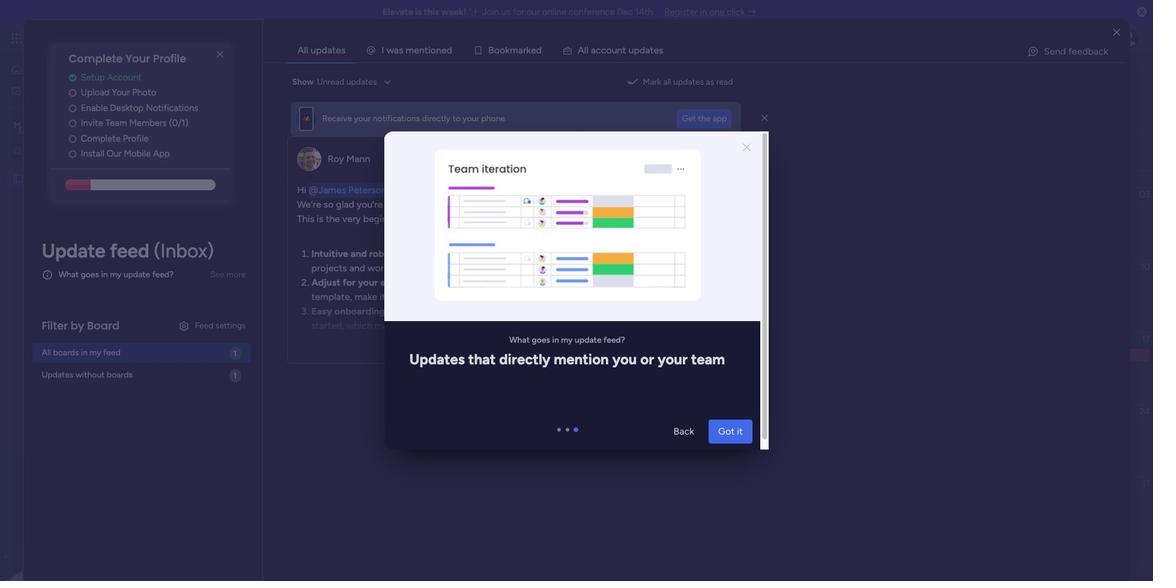 Task type: describe. For each thing, give the bounding box(es) containing it.
home
[[28, 64, 51, 74]]

new project button
[[182, 141, 238, 160]]

4 o from the left
[[606, 44, 612, 56]]

in inside what goes in my update feed? updates that directly mention you or your team
[[552, 335, 559, 345]]

wed
[[505, 173, 523, 184]]

adjust
[[311, 277, 340, 288]]

add view image
[[433, 113, 438, 122]]

Search in workspace field
[[25, 144, 100, 158]]

kanban
[[389, 112, 417, 123]]

your right where
[[492, 91, 509, 101]]

Test field
[[180, 62, 225, 89]]

which
[[347, 320, 372, 331]]

assign
[[292, 91, 317, 101]]

exact
[[380, 277, 405, 288]]

lottie animation image for leftmost lottie animation element
[[0, 460, 153, 581]]

roy
[[328, 153, 344, 164]]

3 e from the left
[[531, 44, 536, 56]]

2 s from the left
[[659, 44, 664, 56]]

0 horizontal spatial lottie animation element
[[0, 460, 153, 581]]

0 vertical spatial boards
[[53, 348, 79, 358]]

filter for filter
[[473, 145, 492, 155]]

intuitive
[[311, 248, 348, 259]]

anyone
[[456, 320, 487, 331]]

1 u from the left
[[612, 44, 617, 56]]

your inside hi @james peterson we're so glad you're here. this is the very beginning of your team's journey to exceptional teamwork.
[[420, 213, 439, 224]]

and inside 'it all starts with a customizable board. you can pick a ready-made template, make it your own, and choose the building blocks needed to jumpstart your work.'
[[432, 291, 448, 302]]

2023
[[661, 145, 681, 155]]

my work button
[[7, 81, 129, 100]]

enable desktop notifications link
[[69, 101, 231, 115]]

setup account link
[[69, 71, 231, 84]]

new
[[187, 145, 204, 155]]

glad
[[336, 199, 354, 210]]

your up fast
[[388, 291, 407, 302]]

circle o image for invite
[[69, 119, 76, 128]]

a inside you don't have to be a techie to feel confident in getting started, which makes onboarding anyone in your team as simple as using their phone.
[[545, 305, 549, 317]]

0 horizontal spatial directly
[[422, 114, 450, 124]]

b o o k m a r k e d
[[488, 44, 542, 56]]

account
[[107, 72, 142, 83]]

app
[[153, 149, 170, 159]]

what goes in my update feed?
[[59, 270, 174, 280]]

invite team members (0/1) link
[[69, 117, 231, 130]]

thu
[[649, 173, 664, 184]]

journey
[[471, 213, 503, 224]]

timelines
[[364, 91, 398, 101]]

team inside what goes in my update feed? updates that directly mention you or your team
[[691, 351, 725, 368]]

main table
[[201, 112, 241, 123]]

p
[[634, 44, 640, 56]]

0 vertical spatial test
[[183, 62, 222, 89]]

all for all boards in my feed
[[42, 348, 51, 358]]

0 horizontal spatial as
[[545, 320, 555, 331]]

Search field
[[355, 142, 391, 159]]

your down ready-
[[658, 291, 677, 302]]

in down don't
[[490, 320, 497, 331]]

it inside button
[[737, 426, 743, 437]]

week!
[[441, 7, 466, 17]]

it all starts with a customizable board. you can pick a ready-made template, make it your own, and choose the building blocks needed to jumpstart your work.
[[311, 277, 719, 302]]

list arrow image
[[600, 147, 604, 154]]

projects
[[311, 262, 347, 274]]

filter for filter by board
[[42, 318, 68, 333]]

3 t from the left
[[650, 44, 654, 56]]

a
[[578, 44, 584, 56]]

0 vertical spatial feed
[[110, 240, 149, 262]]

invite
[[81, 118, 103, 129]]

circle o image for complete
[[69, 134, 76, 143]]

complete profile link
[[69, 132, 231, 146]]

b
[[488, 44, 494, 56]]

and left robust:
[[351, 248, 367, 259]]

workspace selection element
[[11, 118, 100, 134]]

update for what goes in my update feed? updates that directly mention you or your team
[[575, 335, 601, 345]]

feed
[[195, 321, 213, 331]]

0 vertical spatial lottie animation element
[[374, 132, 760, 321]]

complete for complete your profile
[[69, 51, 123, 66]]

all for updates
[[663, 77, 671, 87]]

online
[[542, 7, 567, 17]]

feel
[[593, 305, 609, 317]]

your inside what goes in my update feed? updates that directly mention you or your team
[[657, 351, 688, 368]]

by
[[71, 318, 84, 333]]

customizable
[[514, 277, 571, 288]]

your left phone
[[463, 114, 479, 124]]

1 for updates without boards
[[233, 371, 237, 381]]

to down needed
[[581, 305, 590, 317]]

types
[[516, 248, 540, 259]]

today
[[536, 145, 558, 155]]

send feedback button
[[1022, 42, 1113, 61]]

mention
[[554, 351, 609, 368]]

2 d from the left
[[536, 44, 542, 56]]

0 vertical spatial dapulse x slim image
[[762, 113, 768, 123]]

or
[[640, 351, 654, 368]]

all inside plan, manage and track all types of work, even for the most complex projects and workflows with ease.
[[505, 248, 514, 259]]

back
[[673, 426, 694, 437]]

gantt
[[259, 112, 280, 123]]

december
[[617, 145, 658, 155]]

add to favorites image
[[250, 69, 262, 81]]

register in one click →
[[664, 7, 756, 17]]

and left keep
[[400, 91, 414, 101]]

can
[[621, 277, 637, 288]]

close image
[[1113, 28, 1121, 37]]

more for read more
[[508, 345, 530, 357]]

list arrow image
[[576, 147, 580, 154]]

calendar
[[337, 112, 371, 123]]

team
[[105, 118, 127, 129]]

a right p
[[645, 44, 650, 56]]

in up phone.
[[655, 305, 663, 317]]

choose
[[451, 291, 482, 302]]

all updates link
[[288, 39, 355, 62]]

all for starts
[[447, 277, 456, 288]]

december 2023
[[617, 145, 681, 155]]

main for main table
[[201, 112, 219, 123]]

workflows
[[368, 262, 412, 274]]

dapulse x slim image
[[213, 47, 227, 62]]

got it
[[718, 426, 743, 437]]

updates inside what goes in my update feed? updates that directly mention you or your team
[[409, 351, 465, 368]]

select product image
[[11, 32, 23, 44]]

team inside you don't have to be a techie to feel confident in getting started, which makes onboarding anyone in your team as simple as using their phone.
[[521, 320, 543, 331]]

that
[[468, 351, 496, 368]]

more for see more
[[226, 270, 246, 280]]

updates inside button
[[674, 77, 704, 87]]

blocks
[[538, 291, 565, 302]]

today button
[[530, 141, 564, 160]]

and down intuitive and robust:
[[349, 262, 365, 274]]

hi
[[297, 184, 306, 196]]

feed? for what goes in my update feed?
[[152, 270, 174, 280]]

peterson
[[348, 184, 387, 196]]

type
[[231, 91, 248, 101]]

confident
[[611, 305, 653, 317]]

2 u from the left
[[629, 44, 634, 56]]

make
[[355, 291, 377, 302]]

needed
[[568, 291, 600, 302]]

1 o from the left
[[430, 44, 436, 56]]

your down set at the left
[[354, 114, 371, 124]]

3 o from the left
[[500, 44, 505, 56]]

where
[[467, 91, 490, 101]]

1 c from the left
[[596, 44, 601, 56]]

work.
[[679, 291, 702, 302]]

board
[[87, 318, 120, 333]]

track inside plan, manage and track all types of work, even for the most complex projects and workflows with ease.
[[481, 248, 502, 259]]

a right i
[[394, 44, 399, 56]]

you
[[612, 351, 637, 368]]

arrow down image
[[496, 143, 510, 157]]

send
[[1044, 46, 1066, 57]]

test list box
[[0, 166, 153, 351]]

made
[[695, 277, 719, 288]]

phone.
[[647, 320, 676, 331]]

join
[[482, 7, 499, 17]]

team's
[[441, 213, 469, 224]]

our
[[107, 149, 122, 159]]

in down "update feed (inbox)" at top
[[101, 270, 108, 280]]

project
[[206, 145, 234, 155]]

for inside plan, manage and track all types of work, even for the most complex projects and workflows with ease.
[[603, 248, 615, 259]]

own,
[[409, 291, 430, 302]]

see more
[[210, 270, 246, 280]]

0 horizontal spatial dapulse x slim image
[[743, 141, 751, 155]]

1 horizontal spatial boards
[[107, 370, 133, 380]]

what for what goes in my update feed?
[[59, 270, 79, 280]]

to right add view image
[[453, 114, 461, 124]]

2 l from the left
[[587, 44, 589, 56]]

see more button
[[205, 265, 251, 285]]

home button
[[7, 60, 129, 79]]

1 horizontal spatial is
[[415, 7, 422, 17]]

and right manage
[[462, 248, 478, 259]]

2 t from the left
[[623, 44, 626, 56]]

your inside you don't have to be a techie to feel confident in getting started, which makes onboarding anyone in your team as simple as using their phone.
[[500, 320, 519, 331]]

see for see plans
[[210, 33, 224, 43]]

0 horizontal spatial for
[[343, 277, 356, 288]]



Task type: vqa. For each thing, say whether or not it's contained in the screenshot.
the left organize
no



Task type: locate. For each thing, give the bounding box(es) containing it.
o right b
[[500, 44, 505, 56]]

a l l a c c o u n t u p d a t e s
[[578, 44, 664, 56]]

adjust for your exact needs:
[[311, 277, 436, 288]]

work inside button
[[40, 85, 58, 95]]

2 c from the left
[[601, 44, 606, 56]]

m for e
[[406, 44, 414, 56]]

0 horizontal spatial t
[[425, 44, 428, 56]]

see up dapulse x slim image on the top left of the page
[[210, 33, 224, 43]]

2 horizontal spatial my
[[561, 335, 573, 345]]

goes down be
[[532, 335, 550, 345]]

0 horizontal spatial you
[[454, 305, 470, 317]]

you don't have to be a techie to feel confident in getting started, which makes onboarding anyone in your team as simple as using their phone.
[[311, 305, 697, 331]]

all inside 'it all starts with a customizable board. you can pick a ready-made template, make it your own, and choose the building blocks needed to jumpstart your work.'
[[447, 277, 456, 288]]

show board description image
[[230, 70, 244, 82]]

1 vertical spatial all
[[505, 248, 514, 259]]

filter button
[[454, 141, 510, 160]]

invite team members (0/1)
[[81, 118, 188, 129]]

1 vertical spatial updates
[[42, 370, 73, 380]]

my up without on the left
[[90, 348, 101, 358]]

all right mark
[[663, 77, 671, 87]]

1 horizontal spatial updates
[[674, 77, 704, 87]]

to inside hi @james peterson we're so glad you're here. this is the very beginning of your team's journey to exceptional teamwork.
[[506, 213, 515, 224]]

circle o image left the install on the top left of page
[[69, 150, 76, 159]]

circle o image for enable
[[69, 104, 76, 113]]

got
[[718, 426, 735, 437]]

1 k from the left
[[505, 44, 510, 56]]

public board image
[[13, 173, 24, 184]]

hi @james peterson we're so glad you're here. this is the very beginning of your team's journey to exceptional teamwork.
[[297, 184, 618, 224]]

1 horizontal spatial it
[[737, 426, 743, 437]]

1 horizontal spatial profile
[[153, 51, 186, 66]]

add
[[286, 145, 301, 155]]

0 horizontal spatial d
[[447, 44, 452, 56]]

1 vertical spatial you
[[454, 305, 470, 317]]

0 horizontal spatial m
[[406, 44, 414, 56]]

main for main workspace
[[28, 119, 49, 131]]

s
[[399, 44, 403, 56], [659, 44, 664, 56]]

goes inside what goes in my update feed? updates that directly mention you or your team
[[532, 335, 550, 345]]

my for what goes in my update feed? updates that directly mention you or your team
[[561, 335, 573, 345]]

boards
[[53, 348, 79, 358], [107, 370, 133, 380]]

see inside button
[[210, 33, 224, 43]]

s right p
[[659, 44, 664, 56]]

1 vertical spatial boards
[[107, 370, 133, 380]]

my
[[26, 85, 38, 95]]

group
[[557, 428, 578, 432]]

1 d from the left
[[447, 44, 452, 56]]

0 horizontal spatial feed?
[[152, 270, 174, 280]]

in left "one"
[[700, 7, 707, 17]]

without
[[76, 370, 105, 380]]

u down "dec"
[[629, 44, 634, 56]]

my for all boards in my feed
[[90, 348, 101, 358]]

directly right that
[[499, 351, 550, 368]]

0 vertical spatial work
[[97, 31, 119, 45]]

0 horizontal spatial update
[[124, 270, 150, 280]]

2 horizontal spatial n
[[617, 44, 623, 56]]

of left work, on the top
[[543, 248, 552, 259]]

the inside plan, manage and track all types of work, even for the most complex projects and workflows with ease.
[[617, 248, 632, 259]]

my for what goes in my update feed?
[[110, 270, 121, 280]]

your up make
[[358, 277, 378, 288]]

0 horizontal spatial profile
[[123, 133, 149, 144]]

lottie animation element
[[374, 132, 760, 321], [0, 460, 153, 581]]

of right beginning
[[408, 213, 417, 224]]

0 vertical spatial more
[[226, 270, 246, 280]]

filter left arrow down icon
[[473, 145, 492, 155]]

1 vertical spatial with
[[485, 277, 504, 288]]

your down account
[[112, 87, 130, 98]]

d right r
[[536, 44, 542, 56]]

1 vertical spatial 1
[[233, 371, 237, 381]]

test up manage
[[183, 62, 222, 89]]

updates down all boards in my feed
[[42, 370, 73, 380]]

1 e from the left
[[414, 44, 419, 56]]

the inside hi @james peterson we're so glad you're here. this is the very beginning of your team's journey to exceptional teamwork.
[[326, 213, 340, 224]]

0 vertical spatial lottie animation image
[[374, 132, 760, 321]]

2 m from the left
[[510, 44, 518, 56]]

main right the workspace image
[[28, 119, 49, 131]]

1 vertical spatial directly
[[499, 351, 550, 368]]

0 horizontal spatial team
[[521, 320, 543, 331]]

2 n from the left
[[436, 44, 441, 56]]

all up assign
[[298, 44, 308, 56]]

0 vertical spatial my
[[110, 270, 121, 280]]

the left most
[[617, 248, 632, 259]]

updates left read
[[674, 77, 704, 87]]

my work
[[26, 85, 58, 95]]

all down filter by board
[[42, 348, 51, 358]]

get the app button
[[677, 109, 732, 128]]

i w a s m e n t i o n e d
[[382, 44, 452, 56]]

0 vertical spatial profile
[[153, 51, 186, 66]]

circle o image
[[69, 88, 76, 97], [69, 119, 76, 128], [69, 150, 76, 159]]

click
[[727, 7, 745, 17]]

easy onboarding, fast adoption:
[[311, 305, 452, 317]]

their
[[625, 320, 644, 331]]

my
[[110, 270, 121, 280], [561, 335, 573, 345], [90, 348, 101, 358]]

workspace image
[[11, 119, 23, 132]]

you inside 'it all starts with a customizable board. you can pick a ready-made template, make it your own, and choose the building blocks needed to jumpstart your work.'
[[603, 277, 619, 288]]

0 vertical spatial team
[[521, 320, 543, 331]]

see for see more
[[548, 90, 562, 100]]

we're
[[297, 199, 321, 210]]

1 vertical spatial is
[[317, 213, 323, 224]]

0 horizontal spatial all
[[42, 348, 51, 358]]

circle o image down check circle image
[[69, 88, 76, 97]]

tab list
[[287, 38, 1125, 62]]

receive
[[322, 114, 352, 124]]

3 d from the left
[[640, 44, 645, 56]]

0 horizontal spatial more
[[226, 270, 246, 280]]

1 horizontal spatial updates
[[409, 351, 465, 368]]

circle o image inside complete profile 'link'
[[69, 134, 76, 143]]

lottie animation image
[[374, 132, 760, 321], [0, 460, 153, 581]]

team down be
[[521, 320, 543, 331]]

dapulse x slim image
[[762, 113, 768, 123], [743, 141, 751, 155]]

elevate
[[383, 7, 413, 17]]

what inside what goes in my update feed? updates that directly mention you or your team
[[509, 335, 530, 345]]

2 k from the left
[[526, 44, 531, 56]]

our
[[527, 7, 540, 17]]

e right r
[[531, 44, 536, 56]]

update up "mention"
[[575, 335, 601, 345]]

circle o image inside invite team members (0/1) link
[[69, 119, 76, 128]]

n right i
[[436, 44, 441, 56]]

you left can
[[603, 277, 619, 288]]

person
[[417, 145, 443, 155]]

main
[[201, 112, 219, 123], [28, 119, 49, 131]]

roy mann
[[328, 153, 370, 164]]

m for a
[[510, 44, 518, 56]]

2 1 from the top
[[233, 371, 237, 381]]

option
[[0, 168, 153, 170]]

1 1 from the top
[[233, 349, 237, 359]]

0 vertical spatial track
[[436, 91, 455, 101]]

person button
[[398, 141, 450, 160]]

chart button
[[289, 108, 328, 127]]

your up setup account link
[[126, 51, 150, 66]]

d for i w a s m e n t i o n e d
[[447, 44, 452, 56]]

the right get
[[698, 113, 711, 123]]

to right journey
[[506, 213, 515, 224]]

for
[[513, 7, 525, 17], [603, 248, 615, 259], [343, 277, 356, 288]]

1 vertical spatial circle o image
[[69, 119, 76, 128]]

feed up what goes in my update feed?
[[110, 240, 149, 262]]

is left this
[[415, 7, 422, 17]]

updates
[[409, 351, 465, 368], [42, 370, 73, 380]]

test inside list box
[[28, 173, 44, 184]]

the inside 'it all starts with a customizable board. you can pick a ready-made template, make it your own, and choose the building blocks needed to jumpstart your work.'
[[484, 291, 499, 302]]

apps image
[[1022, 32, 1034, 44]]

0 vertical spatial 1
[[233, 349, 237, 359]]

3 circle o image from the top
[[69, 150, 76, 159]]

0 horizontal spatial test
[[28, 173, 44, 184]]

2 vertical spatial my
[[90, 348, 101, 358]]

n left p
[[617, 44, 623, 56]]

1 horizontal spatial directly
[[499, 351, 550, 368]]

see
[[210, 33, 224, 43], [548, 90, 562, 100], [210, 270, 224, 280]]

goes down update at the left of page
[[81, 270, 99, 280]]

updates inside tab list
[[311, 44, 346, 56]]

e left i
[[414, 44, 419, 56]]

update inside what goes in my update feed? updates that directly mention you or your team
[[575, 335, 601, 345]]

my down simple on the bottom of page
[[561, 335, 573, 345]]

feed down "board"
[[103, 348, 121, 358]]

see inside button
[[210, 270, 224, 280]]

tab list containing all updates
[[287, 38, 1125, 62]]

register
[[664, 7, 698, 17]]

1 vertical spatial see
[[548, 90, 562, 100]]

intuitive and robust:
[[311, 248, 401, 259]]

1 t from the left
[[425, 44, 428, 56]]

1 l from the left
[[584, 44, 587, 56]]

ease.
[[435, 262, 457, 274]]

as inside button
[[706, 77, 714, 87]]

d
[[447, 44, 452, 56], [536, 44, 542, 56], [640, 44, 645, 56]]

work for monday
[[97, 31, 119, 45]]

1 horizontal spatial test
[[183, 62, 222, 89]]

have
[[497, 305, 517, 317]]

0 vertical spatial for
[[513, 7, 525, 17]]

check circle image
[[69, 73, 76, 82]]

teamwork.
[[571, 213, 618, 224]]

(0/1)
[[169, 118, 188, 129]]

1 vertical spatial lottie animation image
[[0, 460, 153, 581]]

circle o image for upload
[[69, 88, 76, 97]]

complete inside 'link'
[[81, 133, 121, 144]]

my inside what goes in my update feed? updates that directly mention you or your team
[[561, 335, 573, 345]]

this
[[297, 213, 314, 224]]

all inside button
[[663, 77, 671, 87]]

e right p
[[654, 44, 659, 56]]

for right us
[[513, 7, 525, 17]]

2 vertical spatial see
[[210, 270, 224, 280]]

3 n from the left
[[617, 44, 623, 56]]

1 horizontal spatial s
[[659, 44, 664, 56]]

2 circle o image from the top
[[69, 134, 76, 143]]

0 vertical spatial directly
[[422, 114, 450, 124]]

the up don't
[[484, 291, 499, 302]]

feed? for what goes in my update feed? updates that directly mention you or your team
[[603, 335, 625, 345]]

2 circle o image from the top
[[69, 119, 76, 128]]

the inside button
[[698, 113, 711, 123]]

upload your photo link
[[69, 86, 231, 100]]

1 horizontal spatial lottie animation element
[[374, 132, 760, 321]]

with inside 'it all starts with a customizable board. you can pick a ready-made template, make it your own, and choose the building blocks needed to jumpstart your work.'
[[485, 277, 504, 288]]

1 horizontal spatial work
[[97, 31, 119, 45]]

circle o image inside enable desktop notifications link
[[69, 104, 76, 113]]

stands.
[[541, 91, 567, 101]]

v2 search image
[[346, 143, 355, 157]]

l right a
[[587, 44, 589, 56]]

filter inside "popup button"
[[473, 145, 492, 155]]

for right even
[[603, 248, 615, 259]]

simple
[[557, 320, 585, 331]]

d up mark
[[640, 44, 645, 56]]

0 vertical spatial you
[[603, 277, 619, 288]]

1 horizontal spatial what
[[509, 335, 530, 345]]

with up the needs:
[[414, 262, 433, 274]]

0 horizontal spatial it
[[380, 291, 386, 302]]

0 vertical spatial all
[[298, 44, 308, 56]]

1 horizontal spatial lottie animation image
[[374, 132, 760, 321]]

in up the updates without boards on the left of page
[[81, 348, 88, 358]]

of inside plan, manage and track all types of work, even for the most complex projects and workflows with ease.
[[543, 248, 552, 259]]

all for all updates
[[298, 44, 308, 56]]

0 horizontal spatial s
[[399, 44, 403, 56]]

1 vertical spatial feed?
[[603, 335, 625, 345]]

0 horizontal spatial updates
[[311, 44, 346, 56]]

work up complete your profile
[[97, 31, 119, 45]]

see for see more
[[210, 270, 224, 280]]

complex
[[658, 248, 695, 259]]

track down journey
[[481, 248, 502, 259]]

0 horizontal spatial work
[[40, 85, 58, 95]]

1 circle o image from the top
[[69, 88, 76, 97]]

more inside read more button
[[508, 345, 530, 357]]

0 vertical spatial complete
[[69, 51, 123, 66]]

is right this
[[317, 213, 323, 224]]

profile inside 'link'
[[123, 133, 149, 144]]

ready-
[[666, 277, 695, 288]]

1 vertical spatial team
[[691, 351, 725, 368]]

a right b
[[518, 44, 523, 56]]

feed? down using
[[603, 335, 625, 345]]

your for photo
[[112, 87, 130, 98]]

circle o image left the "invite" in the left of the page
[[69, 119, 76, 128]]

a up building
[[506, 277, 511, 288]]

what goes in my update feed? updates that directly mention you or your team
[[409, 335, 725, 368]]

1 vertical spatial more
[[508, 345, 530, 357]]

1 horizontal spatial track
[[481, 248, 502, 259]]

circle o image for install
[[69, 150, 76, 159]]

profile
[[153, 51, 186, 66], [123, 133, 149, 144]]

a right pick
[[659, 277, 664, 288]]

0 horizontal spatial all
[[447, 277, 456, 288]]

n left i
[[419, 44, 425, 56]]

more right read
[[508, 345, 530, 357]]

to left be
[[520, 305, 529, 317]]

t right w
[[425, 44, 428, 56]]

1 horizontal spatial my
[[110, 270, 121, 280]]

template,
[[311, 291, 352, 302]]

1 vertical spatial all
[[42, 348, 51, 358]]

0 vertical spatial goes
[[81, 270, 99, 280]]

building
[[501, 291, 535, 302]]

main inside button
[[201, 112, 219, 123]]

goes
[[81, 270, 99, 280], [532, 335, 550, 345]]

0 horizontal spatial u
[[612, 44, 617, 56]]

elevate is this week! ✨ join us for our online conference dec 14th
[[383, 7, 653, 17]]

of left where
[[457, 91, 465, 101]]

0 horizontal spatial goes
[[81, 270, 99, 280]]

mark all updates as read button
[[621, 73, 738, 92]]

as left read
[[706, 77, 714, 87]]

a right a
[[591, 44, 596, 56]]

more inside see more button
[[226, 270, 246, 280]]

to inside 'it all starts with a customizable board. you can pick a ready-made template, make it your own, and choose the building blocks needed to jumpstart your work.'
[[602, 291, 612, 302]]

it inside 'it all starts with a customizable board. you can pick a ready-made template, make it your own, and choose the building blocks needed to jumpstart your work.'
[[380, 291, 386, 302]]

in down simple on the bottom of page
[[552, 335, 559, 345]]

update for what goes in my update feed?
[[124, 270, 150, 280]]

feed? inside what goes in my update feed? updates that directly mention you or your team
[[603, 335, 625, 345]]

robust:
[[369, 248, 401, 259]]

with inside plan, manage and track all types of work, even for the most complex projects and workflows with ease.
[[414, 262, 433, 274]]

the down 'so' on the top of the page
[[326, 213, 340, 224]]

filter left by
[[42, 318, 68, 333]]

0 horizontal spatial what
[[59, 270, 79, 280]]

collapse board header image
[[1123, 113, 1132, 123]]

read more
[[483, 345, 530, 357]]

goes for what goes in my update feed? updates that directly mention you or your team
[[532, 335, 550, 345]]

t left p
[[623, 44, 626, 56]]

boards right without on the left
[[107, 370, 133, 380]]

1 horizontal spatial m
[[510, 44, 518, 56]]

1 vertical spatial what
[[509, 335, 530, 345]]

all inside tab list
[[298, 44, 308, 56]]

my down "update feed (inbox)" at top
[[110, 270, 121, 280]]

1 vertical spatial lottie animation element
[[0, 460, 153, 581]]

keep
[[416, 91, 434, 101]]

4 e from the left
[[654, 44, 659, 56]]

manage
[[184, 91, 214, 101]]

with down plan, manage and track all types of work, even for the most complex projects and workflows with ease.
[[485, 277, 504, 288]]

1 vertical spatial my
[[561, 335, 573, 345]]

management
[[121, 31, 187, 45]]

profile down management
[[153, 51, 186, 66]]

circle o image
[[69, 104, 76, 113], [69, 134, 76, 143]]

complete for complete profile
[[81, 133, 121, 144]]

chart
[[298, 112, 319, 123]]

directly inside what goes in my update feed? updates that directly mention you or your team
[[499, 351, 550, 368]]

1 horizontal spatial n
[[436, 44, 441, 56]]

work,
[[554, 248, 577, 259]]

lottie animation image for topmost lottie animation element
[[374, 132, 760, 321]]

in
[[700, 7, 707, 17], [101, 270, 108, 280], [655, 305, 663, 317], [490, 320, 497, 331], [552, 335, 559, 345], [81, 348, 88, 358]]

see plans button
[[194, 29, 252, 47]]

0 horizontal spatial lottie animation image
[[0, 460, 153, 581]]

more
[[564, 90, 584, 100]]

1 s from the left
[[399, 44, 403, 56]]

it right got
[[737, 426, 743, 437]]

✨
[[469, 7, 480, 17]]

1 vertical spatial feed
[[103, 348, 121, 358]]

main left table
[[201, 112, 219, 123]]

1 vertical spatial complete
[[81, 133, 121, 144]]

update
[[124, 270, 150, 280], [575, 335, 601, 345]]

1 vertical spatial work
[[40, 85, 58, 95]]

complete up setup
[[69, 51, 123, 66]]

work for my
[[40, 85, 58, 95]]

1 m from the left
[[406, 44, 414, 56]]

your inside upload your photo link
[[112, 87, 130, 98]]

pick
[[639, 277, 657, 288]]

1 circle o image from the top
[[69, 104, 76, 113]]

goes for what goes in my update feed?
[[81, 270, 99, 280]]

you inside you don't have to be a techie to feel confident in getting started, which makes onboarding anyone in your team as simple as using their phone.
[[454, 305, 470, 317]]

2 horizontal spatial d
[[640, 44, 645, 56]]

circle o image inside install our mobile app link
[[69, 150, 76, 159]]

2 horizontal spatial for
[[603, 248, 615, 259]]

1 vertical spatial updates
[[674, 77, 704, 87]]

all right it
[[447, 277, 456, 288]]

add widget button
[[264, 140, 335, 160]]

you down choose
[[454, 305, 470, 317]]

o down this
[[430, 44, 436, 56]]

2 vertical spatial all
[[447, 277, 456, 288]]

so
[[324, 199, 334, 210]]

main inside workspace selection element
[[28, 119, 49, 131]]

set
[[350, 91, 362, 101]]

it up the easy onboarding, fast adoption: at the left bottom of page
[[380, 291, 386, 302]]

circle o image down workspace
[[69, 134, 76, 143]]

complete up the install on the top left of page
[[81, 133, 121, 144]]

1 for all boards in my feed
[[233, 349, 237, 359]]

new project
[[187, 145, 234, 155]]

l down conference
[[584, 44, 587, 56]]

more up the settings
[[226, 270, 246, 280]]

update down "update feed (inbox)" at top
[[124, 270, 150, 280]]

circle o image inside upload your photo link
[[69, 88, 76, 97]]

0 horizontal spatial main
[[28, 119, 49, 131]]

what for what goes in my update feed? updates that directly mention you or your team
[[509, 335, 530, 345]]

s right w
[[399, 44, 403, 56]]

2 vertical spatial for
[[343, 277, 356, 288]]

is inside hi @james peterson we're so glad you're here. this is the very beginning of your team's journey to exceptional teamwork.
[[317, 213, 323, 224]]

directly down keep
[[422, 114, 450, 124]]

1 vertical spatial circle o image
[[69, 134, 76, 143]]

photo
[[132, 87, 156, 98]]

2 o from the left
[[494, 44, 500, 56]]

2 e from the left
[[441, 44, 447, 56]]

2 horizontal spatial as
[[706, 77, 714, 87]]

d right i
[[447, 44, 452, 56]]

and down it
[[432, 291, 448, 302]]

work right my
[[40, 85, 58, 95]]

plans
[[226, 33, 246, 43]]

settings
[[216, 321, 246, 331]]

1 n from the left
[[419, 44, 425, 56]]

t right p
[[650, 44, 654, 56]]

you
[[603, 277, 619, 288], [454, 305, 470, 317]]

your for profile
[[126, 51, 150, 66]]

0 vertical spatial see
[[210, 33, 224, 43]]

owners,
[[319, 91, 348, 101]]

0 horizontal spatial updates
[[42, 370, 73, 380]]

monday
[[53, 31, 95, 45]]

1 horizontal spatial more
[[508, 345, 530, 357]]

manage any type of project. assign owners, set timelines and keep track of where your project stands.
[[184, 91, 567, 101]]

1 horizontal spatial as
[[587, 320, 597, 331]]

it
[[380, 291, 386, 302], [737, 426, 743, 437]]

0 vertical spatial your
[[126, 51, 150, 66]]

0 horizontal spatial k
[[505, 44, 510, 56]]

a right be
[[545, 305, 549, 317]]

of inside hi @james peterson we're so glad you're here. this is the very beginning of your team's journey to exceptional teamwork.
[[408, 213, 417, 224]]

james peterson image
[[1120, 29, 1139, 48]]

0 vertical spatial feed?
[[152, 270, 174, 280]]

of right type
[[250, 91, 258, 101]]

enable desktop notifications
[[81, 103, 198, 113]]

1 horizontal spatial all
[[505, 248, 514, 259]]

d for a l l a c c o u n t u p d a t e s
[[640, 44, 645, 56]]

1 horizontal spatial t
[[623, 44, 626, 56]]

1 horizontal spatial for
[[513, 7, 525, 17]]

back button
[[664, 420, 704, 444]]

see down (inbox)
[[210, 270, 224, 280]]

even
[[580, 248, 600, 259]]

0 vertical spatial circle o image
[[69, 88, 76, 97]]

feed settings
[[195, 321, 246, 331]]



